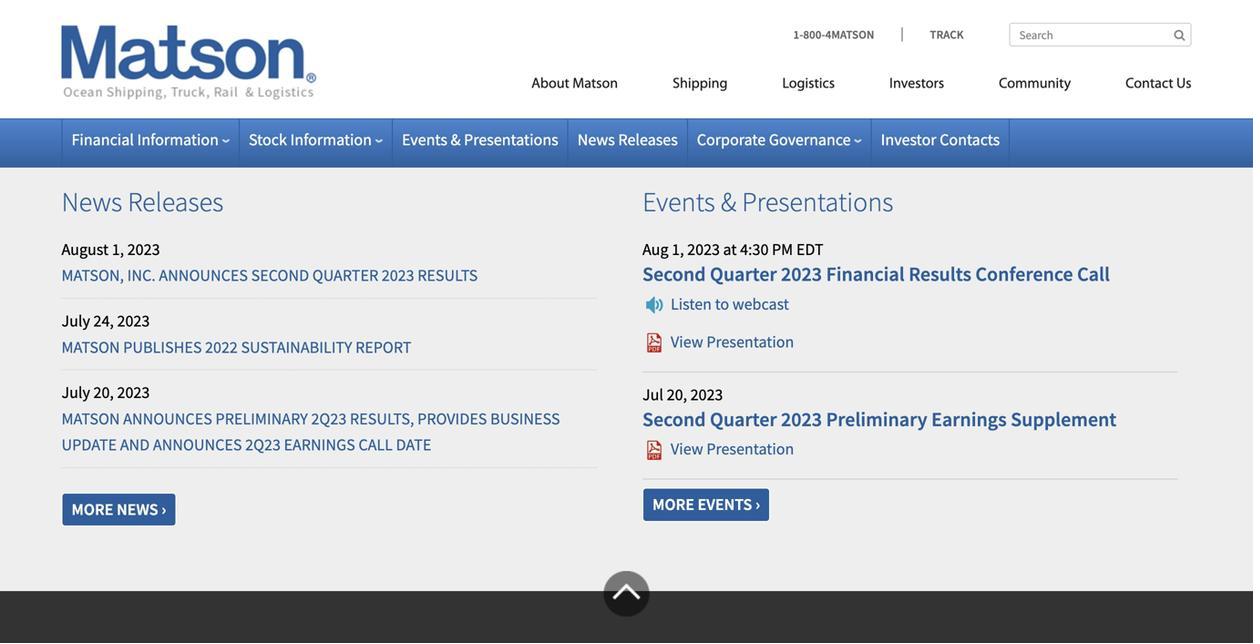 Task type: describe. For each thing, give the bounding box(es) containing it.
community link
[[972, 68, 1099, 105]]

second quarter 2023 preliminary earnings supplement link
[[643, 407, 1178, 432]]

events & presentations link
[[402, 129, 559, 150]]

view presentation
[[671, 332, 794, 352]]

1-800-4matson
[[794, 27, 875, 42]]

1 vertical spatial releases
[[128, 185, 224, 219]]

more news › link
[[62, 493, 176, 527]]

view inside jul 20, 2023 second quarter 2023 preliminary earnings supplement view presentation
[[671, 439, 703, 460]]

corporate governance
[[697, 129, 851, 150]]

listen to webcast
[[671, 294, 789, 314]]

matson for 20,
[[62, 409, 120, 429]]

0 horizontal spatial presentations
[[464, 129, 559, 150]]

4:30
[[740, 239, 769, 260]]

more events ›
[[653, 495, 760, 515]]

2023 up inc.
[[127, 239, 160, 260]]

1 vertical spatial news
[[62, 185, 122, 219]]

track link
[[902, 27, 964, 42]]

shipping link
[[646, 68, 755, 105]]

business
[[490, 409, 560, 429]]

24,
[[93, 311, 114, 331]]

august
[[62, 239, 109, 260]]

quarter inside jul 20, 2023 second quarter 2023 preliminary earnings supplement view presentation
[[710, 407, 777, 432]]

please
[[394, 121, 438, 142]]

corporate governance link
[[697, 129, 862, 150]]

1 horizontal spatial 2q23
[[311, 409, 347, 429]]

matson for 24,
[[62, 337, 120, 358]]

preliminary
[[216, 409, 308, 429]]

2023 right jul
[[691, 384, 723, 405]]

on
[[211, 121, 229, 142]]

1 vertical spatial events
[[643, 185, 715, 219]]

community
[[999, 77, 1071, 92]]

date
[[396, 435, 431, 456]]

more for events
[[653, 495, 695, 515]]

more
[[87, 121, 123, 142]]

us
[[1177, 77, 1192, 92]]

corporate
[[697, 129, 766, 150]]

pm
[[772, 239, 793, 260]]

second
[[251, 265, 309, 286]]

stock
[[249, 129, 287, 150]]

1 horizontal spatial presentations
[[742, 185, 894, 219]]

information for stock information
[[290, 129, 372, 150]]

1, for quarter
[[112, 239, 124, 260]]

minimum
[[785, 69, 836, 85]]

1 vertical spatial events & presentations
[[643, 185, 894, 219]]

information for financial information
[[137, 129, 219, 150]]

news releases link
[[578, 129, 678, 150]]

2023 down edt
[[781, 262, 822, 287]]

1 vertical spatial announces
[[123, 409, 212, 429]]

matson".
[[156, 147, 216, 168]]

back to top image
[[604, 572, 649, 617]]

july 20, 2023 matson announces preliminary 2q23 results, provides business update and announces 2q23 earnings call date
[[62, 382, 560, 456]]

update
[[62, 435, 117, 456]]

4matson
[[825, 27, 875, 42]]

more news ›
[[72, 500, 166, 520]]

at
[[723, 239, 737, 260]]

view presentation link inside second quarter 2023 preliminary earnings supplement 'article'
[[643, 439, 794, 460]]

aug
[[643, 239, 669, 260]]

second inside aug 1, 2023 at 4:30 pm edt second quarter 2023 financial results conference call
[[643, 262, 706, 287]]

sustainability
[[468, 121, 561, 142]]

investor contacts
[[881, 129, 1000, 150]]

investor contacts link
[[881, 129, 1000, 150]]

2023 inside july 24, 2023 matson publishes 2022 sustainability report
[[117, 311, 150, 331]]

0 horizontal spatial &
[[451, 129, 461, 150]]

under
[[62, 147, 102, 168]]

report
[[355, 337, 412, 358]]

listen
[[671, 294, 712, 314]]

call
[[359, 435, 393, 456]]

2023 left results
[[382, 265, 414, 286]]

aug 1, 2023 at 4:30 pm edt second quarter 2023 financial results conference call
[[643, 239, 1110, 287]]

Search search field
[[1010, 23, 1192, 46]]

search image
[[1174, 29, 1185, 41]]

0 vertical spatial releases
[[618, 129, 678, 150]]

esg
[[296, 121, 324, 142]]

matson, inc. announces second quarter 2023 results link
[[62, 265, 478, 286]]

financial information
[[72, 129, 219, 150]]

announces inside august 1, 2023 matson, inc. announces second quarter 2023 results
[[159, 265, 248, 286]]

top menu navigation
[[449, 68, 1192, 105]]

data
[[643, 69, 667, 85]]

listen to webcast link
[[643, 294, 789, 314]]

results
[[909, 262, 972, 287]]

july for july 20, 2023 matson announces preliminary 2q23 results, provides business update and announces 2q23 earnings call date
[[62, 382, 90, 403]]

more events › link
[[643, 488, 770, 522]]

refinitiv.
[[736, 69, 782, 85]]

and
[[120, 435, 150, 456]]

about
[[532, 77, 570, 92]]

july 24, 2023 matson publishes 2022 sustainability report
[[62, 311, 412, 358]]

call
[[1077, 262, 1110, 287]]

2022
[[205, 337, 238, 358]]

1 view presentation link from the top
[[643, 332, 794, 352]]

0 vertical spatial news
[[578, 129, 615, 150]]

0 horizontal spatial events & presentations
[[402, 129, 559, 150]]

stock information link
[[249, 129, 383, 150]]

webcast
[[733, 294, 789, 314]]



Task type: vqa. For each thing, say whether or not it's contained in the screenshot.
The
no



Task type: locate. For each thing, give the bounding box(es) containing it.
inc.
[[127, 265, 156, 286]]

financial information link
[[72, 129, 230, 150]]

0 horizontal spatial releases
[[128, 185, 224, 219]]

1 horizontal spatial 1,
[[672, 239, 684, 260]]

0 horizontal spatial 2q23
[[245, 435, 281, 456]]

provides
[[418, 409, 487, 429]]

data provided by refinitiv. minimum 15 minutes delayed.
[[643, 69, 945, 85]]

1 horizontal spatial &
[[721, 185, 737, 219]]

1 1, from the left
[[112, 239, 124, 260]]

information
[[137, 129, 219, 150], [290, 129, 372, 150]]

july for july 24, 2023 matson publishes 2022 sustainability report
[[62, 311, 90, 331]]

stock information
[[249, 129, 372, 150]]

2 information from the left
[[290, 129, 372, 150]]

contacts
[[940, 129, 1000, 150]]

0 vertical spatial quarter
[[710, 262, 777, 287]]

› for releases
[[162, 500, 166, 520]]

for more information on matson's esg program, please see sustainability under "about matson".
[[62, 121, 561, 168]]

1 vertical spatial matson
[[62, 409, 120, 429]]

› for &
[[756, 495, 760, 515]]

matson inside july 20, 2023 matson announces preliminary 2q23 results, provides business update and announces 2q23 earnings call date
[[62, 409, 120, 429]]

program,
[[327, 121, 390, 142]]

1 july from the top
[[62, 311, 90, 331]]

› inside more news › link
[[162, 500, 166, 520]]

matson
[[62, 337, 120, 358], [62, 409, 120, 429]]

about matson link
[[504, 68, 646, 105]]

jul
[[643, 384, 664, 405]]

quarter
[[312, 265, 378, 286]]

1-800-4matson link
[[794, 27, 902, 42]]

news down the and
[[117, 500, 158, 520]]

1, for second
[[672, 239, 684, 260]]

& up at
[[721, 185, 737, 219]]

view inside second quarter 2023 financial results conference call article
[[671, 332, 703, 352]]

preliminary
[[826, 407, 928, 432]]

1 vertical spatial financial
[[826, 262, 905, 287]]

1, inside august 1, 2023 matson, inc. announces second quarter 2023 results
[[112, 239, 124, 260]]

financial
[[72, 129, 134, 150], [826, 262, 905, 287]]

august 1, 2023 matson, inc. announces second quarter 2023 results
[[62, 239, 478, 286]]

2023 left at
[[687, 239, 720, 260]]

presentation down webcast
[[707, 332, 794, 352]]

to
[[715, 294, 729, 314]]

news releases down "about
[[62, 185, 224, 219]]

1 horizontal spatial information
[[290, 129, 372, 150]]

matson publishes 2022 sustainability report link
[[62, 337, 412, 358]]

contact us
[[1126, 77, 1192, 92]]

second
[[643, 262, 706, 287], [643, 407, 706, 432]]

0 vertical spatial matson
[[62, 337, 120, 358]]

1, inside aug 1, 2023 at 4:30 pm edt second quarter 2023 financial results conference call
[[672, 239, 684, 260]]

1 horizontal spatial releases
[[618, 129, 678, 150]]

edt
[[797, 239, 824, 260]]

1 second from the top
[[643, 262, 706, 287]]

july up update
[[62, 382, 90, 403]]

2 view from the top
[[671, 439, 703, 460]]

presentation inside second quarter 2023 financial results conference call article
[[707, 332, 794, 352]]

financial inside aug 1, 2023 at 4:30 pm edt second quarter 2023 financial results conference call
[[826, 262, 905, 287]]

1 information from the left
[[137, 129, 219, 150]]

events
[[402, 129, 447, 150], [643, 185, 715, 219], [698, 495, 752, 515]]

second quarter 2023 financial results conference call article
[[643, 236, 1178, 363]]

supplement
[[1011, 407, 1117, 432]]

20, right jul
[[667, 384, 687, 405]]

matson's
[[232, 121, 293, 142]]

matson,
[[62, 265, 124, 286]]

1 vertical spatial view
[[671, 439, 703, 460]]

2 july from the top
[[62, 382, 90, 403]]

second down aug at the top right of page
[[643, 262, 706, 287]]

contact us link
[[1099, 68, 1192, 105]]

2q23 down preliminary
[[245, 435, 281, 456]]

2 presentation from the top
[[707, 439, 794, 460]]

1 vertical spatial 2q23
[[245, 435, 281, 456]]

footer
[[0, 572, 1253, 644]]

results,
[[350, 409, 414, 429]]

by
[[720, 69, 733, 85]]

sustainability
[[241, 337, 352, 358]]

news
[[578, 129, 615, 150], [62, 185, 122, 219], [117, 500, 158, 520]]

0 horizontal spatial financial
[[72, 129, 134, 150]]

governance
[[769, 129, 851, 150]]

0 horizontal spatial information
[[137, 129, 219, 150]]

800-
[[803, 27, 825, 42]]

2 quarter from the top
[[710, 407, 777, 432]]

quarter inside aug 1, 2023 at 4:30 pm edt second quarter 2023 financial results conference call
[[710, 262, 777, 287]]

investor
[[881, 129, 937, 150]]

& right please
[[451, 129, 461, 150]]

news down under
[[62, 185, 122, 219]]

None search field
[[1010, 23, 1192, 46]]

20, inside jul 20, 2023 second quarter 2023 preliminary earnings supplement view presentation
[[667, 384, 687, 405]]

15
[[838, 69, 851, 85]]

1 horizontal spatial 20,
[[667, 384, 687, 405]]

1 horizontal spatial news releases
[[578, 129, 678, 150]]

0 vertical spatial announces
[[159, 265, 248, 286]]

0 horizontal spatial 20,
[[93, 382, 114, 403]]

1 horizontal spatial ›
[[756, 495, 760, 515]]

1 view from the top
[[671, 332, 703, 352]]

conference
[[976, 262, 1073, 287]]

0 vertical spatial presentations
[[464, 129, 559, 150]]

about matson
[[532, 77, 618, 92]]

› inside more events › link
[[756, 495, 760, 515]]

contact
[[1126, 77, 1174, 92]]

0 vertical spatial events
[[402, 129, 447, 150]]

1-
[[794, 27, 803, 42]]

1 horizontal spatial financial
[[826, 262, 905, 287]]

1 vertical spatial news releases
[[62, 185, 224, 219]]

news down matson
[[578, 129, 615, 150]]

more for news
[[72, 500, 113, 520]]

quarter down 4:30
[[710, 262, 777, 287]]

releases down data
[[618, 129, 678, 150]]

view presentation link down listen to webcast link
[[643, 332, 794, 352]]

20, for matson
[[93, 382, 114, 403]]

presentations down "about"
[[464, 129, 559, 150]]

1 vertical spatial &
[[721, 185, 737, 219]]

logistics
[[783, 77, 835, 92]]

20, for second
[[667, 384, 687, 405]]

1 vertical spatial quarter
[[710, 407, 777, 432]]

2 view presentation link from the top
[[643, 439, 794, 460]]

1 vertical spatial july
[[62, 382, 90, 403]]

2 vertical spatial news
[[117, 500, 158, 520]]

0 vertical spatial news releases
[[578, 129, 678, 150]]

view presentation link
[[643, 332, 794, 352], [643, 439, 794, 460]]

0 vertical spatial events & presentations
[[402, 129, 559, 150]]

1 matson from the top
[[62, 337, 120, 358]]

july inside july 24, 2023 matson publishes 2022 sustainability report
[[62, 311, 90, 331]]

1 horizontal spatial events & presentations
[[643, 185, 894, 219]]

2 1, from the left
[[672, 239, 684, 260]]

2023 right '24,'
[[117, 311, 150, 331]]

news releases down matson
[[578, 129, 678, 150]]

quarter down view presentation
[[710, 407, 777, 432]]

investors link
[[862, 68, 972, 105]]

2 second from the top
[[643, 407, 706, 432]]

announces up the and
[[123, 409, 212, 429]]

1 vertical spatial presentation
[[707, 439, 794, 460]]

20, up update
[[93, 382, 114, 403]]

20, inside july 20, 2023 matson announces preliminary 2q23 results, provides business update and announces 2q23 earnings call date
[[93, 382, 114, 403]]

announces right the and
[[153, 435, 242, 456]]

2023 inside july 20, 2023 matson announces preliminary 2q23 results, provides business update and announces 2q23 earnings call date
[[117, 382, 150, 403]]

0 horizontal spatial ›
[[162, 500, 166, 520]]

second quarter 2023 financial results conference call link
[[643, 262, 1178, 287]]

announces right inc.
[[159, 265, 248, 286]]

2 vertical spatial events
[[698, 495, 752, 515]]

"about
[[106, 147, 153, 168]]

second down jul
[[643, 407, 706, 432]]

july
[[62, 311, 90, 331], [62, 382, 90, 403]]

investors
[[890, 77, 945, 92]]

earnings
[[932, 407, 1007, 432]]

matson image
[[62, 26, 317, 100]]

presentation
[[707, 332, 794, 352], [707, 439, 794, 460]]

2023 up the and
[[117, 382, 150, 403]]

jul 20, 2023 second quarter 2023 preliminary earnings supplement view presentation
[[643, 384, 1117, 460]]

1 vertical spatial presentations
[[742, 185, 894, 219]]

1 quarter from the top
[[710, 262, 777, 287]]

1 vertical spatial second
[[643, 407, 706, 432]]

announces
[[159, 265, 248, 286], [123, 409, 212, 429], [153, 435, 242, 456]]

0 horizontal spatial 1,
[[112, 239, 124, 260]]

view up more events ›
[[671, 439, 703, 460]]

releases down matson". at the top of the page
[[128, 185, 224, 219]]

0 vertical spatial 2q23
[[311, 409, 347, 429]]

events & presentations
[[402, 129, 559, 150], [643, 185, 894, 219]]

for
[[62, 121, 84, 142]]

earnings
[[284, 435, 355, 456]]

2023 left preliminary
[[781, 407, 822, 432]]

second inside jul 20, 2023 second quarter 2023 preliminary earnings supplement view presentation
[[643, 407, 706, 432]]

1, right aug at the top right of page
[[672, 239, 684, 260]]

0 vertical spatial financial
[[72, 129, 134, 150]]

0 vertical spatial &
[[451, 129, 461, 150]]

matson up update
[[62, 409, 120, 429]]

0 horizontal spatial news releases
[[62, 185, 224, 219]]

shipping
[[673, 77, 728, 92]]

second quarter 2023 preliminary earnings supplement article
[[643, 382, 1178, 470]]

quarter
[[710, 262, 777, 287], [710, 407, 777, 432]]

logistics link
[[755, 68, 862, 105]]

view presentation link up more events ›
[[643, 439, 794, 460]]

matson inside july 24, 2023 matson publishes 2022 sustainability report
[[62, 337, 120, 358]]

minutes
[[853, 69, 897, 85]]

1 vertical spatial view presentation link
[[643, 439, 794, 460]]

view down listen
[[671, 332, 703, 352]]

see
[[441, 121, 465, 142]]

view
[[671, 332, 703, 352], [671, 439, 703, 460]]

more
[[653, 495, 695, 515], [72, 500, 113, 520]]

presentations up edt
[[742, 185, 894, 219]]

delayed.
[[899, 69, 945, 85]]

track
[[930, 27, 964, 42]]

information
[[127, 121, 208, 142]]

2 matson from the top
[[62, 409, 120, 429]]

0 vertical spatial presentation
[[707, 332, 794, 352]]

0 vertical spatial july
[[62, 311, 90, 331]]

results
[[418, 265, 478, 286]]

1 presentation from the top
[[707, 332, 794, 352]]

provided
[[670, 69, 718, 85]]

0 vertical spatial view presentation link
[[643, 332, 794, 352]]

2 vertical spatial announces
[[153, 435, 242, 456]]

&
[[451, 129, 461, 150], [721, 185, 737, 219]]

presentation inside jul 20, 2023 second quarter 2023 preliminary earnings supplement view presentation
[[707, 439, 794, 460]]

july inside july 20, 2023 matson announces preliminary 2q23 results, provides business update and announces 2q23 earnings call date
[[62, 382, 90, 403]]

0 vertical spatial view
[[671, 332, 703, 352]]

news releases
[[578, 129, 678, 150], [62, 185, 224, 219]]

july left '24,'
[[62, 311, 90, 331]]

0 horizontal spatial more
[[72, 500, 113, 520]]

sustainability link
[[468, 121, 561, 142]]

0 vertical spatial second
[[643, 262, 706, 287]]

presentation up more events ›
[[707, 439, 794, 460]]

1,
[[112, 239, 124, 260], [672, 239, 684, 260]]

›
[[756, 495, 760, 515], [162, 500, 166, 520]]

matson down '24,'
[[62, 337, 120, 358]]

1 horizontal spatial more
[[653, 495, 695, 515]]

publishes
[[123, 337, 202, 358]]

matson announces preliminary 2q23 results, provides business update and announces 2q23 earnings call date link
[[62, 409, 560, 456]]

1, right "august" at the top left of page
[[112, 239, 124, 260]]

2q23 up earnings
[[311, 409, 347, 429]]



